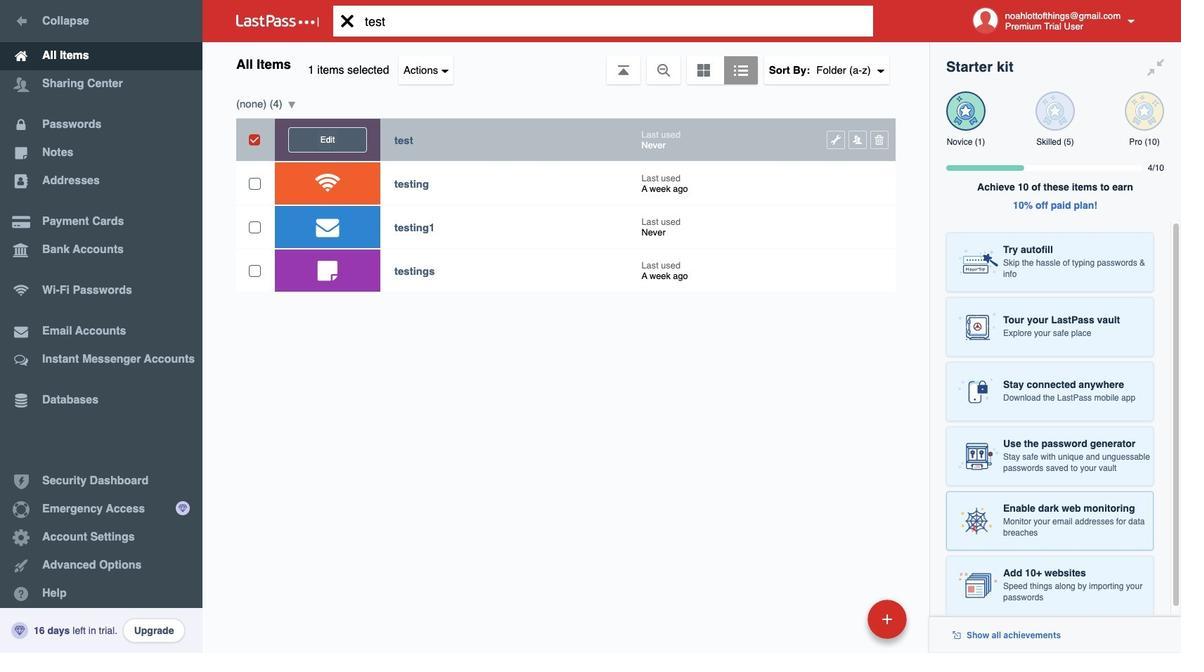 Task type: describe. For each thing, give the bounding box(es) containing it.
clear search image
[[333, 6, 361, 37]]

Search search field
[[333, 6, 895, 37]]

search my vault text field
[[333, 6, 895, 37]]

vault options navigation
[[203, 42, 930, 84]]



Task type: locate. For each thing, give the bounding box(es) containing it.
new item element
[[771, 599, 912, 639]]

main navigation navigation
[[0, 0, 203, 653]]

new item navigation
[[771, 596, 916, 653]]

lastpass image
[[236, 15, 319, 27]]



